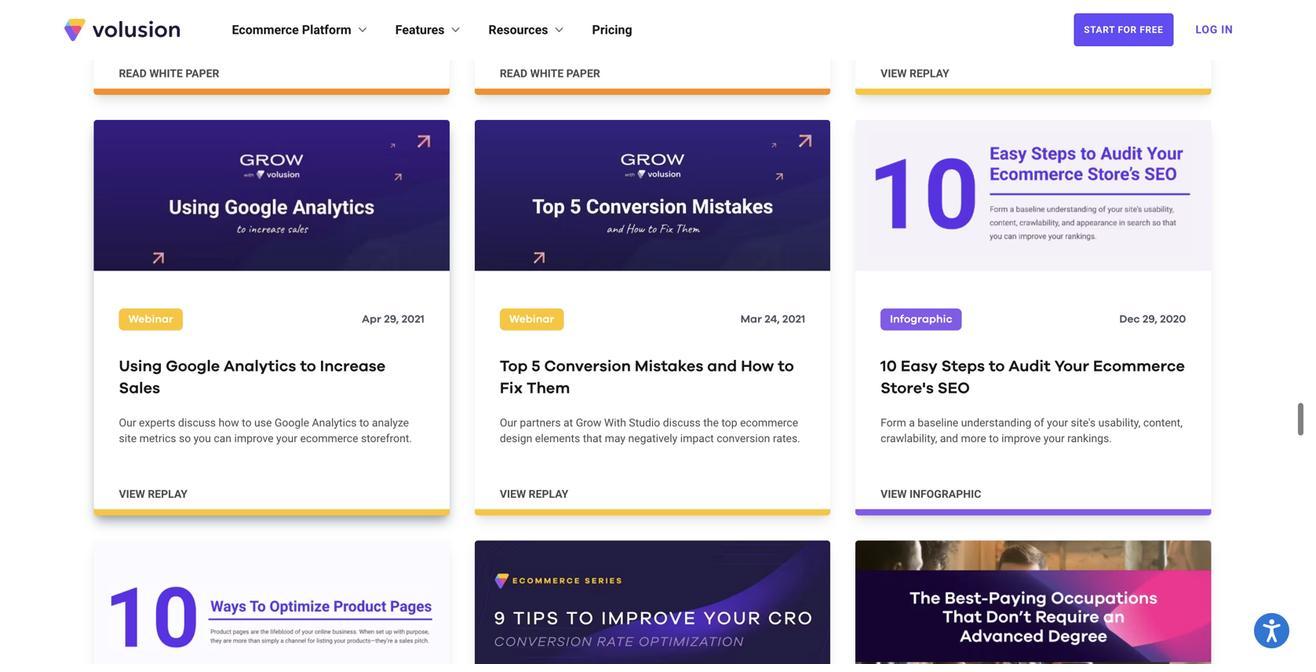 Task type: vqa. For each thing, say whether or not it's contained in the screenshot.
Platform
yes



Task type: locate. For each thing, give the bounding box(es) containing it.
read for 1st read white paper button from right
[[500, 67, 528, 80]]

0 horizontal spatial view replay button
[[119, 487, 188, 503]]

google
[[166, 359, 220, 375], [275, 417, 309, 430]]

view inside "button"
[[881, 489, 907, 501]]

1 horizontal spatial replay
[[529, 489, 569, 501]]

replay
[[910, 67, 950, 80], [148, 489, 188, 501], [529, 489, 569, 501]]

and inside top 5 conversion mistakes and how to fix them
[[708, 359, 737, 375]]

2021 right "apr"
[[402, 315, 425, 326]]

1 vertical spatial google
[[275, 417, 309, 430]]

easy
[[901, 359, 938, 375]]

1 29, from the left
[[384, 315, 399, 326]]

0 horizontal spatial view replay
[[119, 489, 188, 501]]

0 vertical spatial analytics
[[224, 359, 296, 375]]

1 read white paper link from the left
[[94, 0, 450, 95]]

webinar
[[128, 315, 174, 326], [509, 315, 555, 326]]

0 horizontal spatial read
[[119, 67, 147, 80]]

mistakes
[[635, 359, 704, 375]]

1 horizontal spatial 29,
[[1143, 315, 1158, 326]]

dec 29, 2020
[[1120, 315, 1187, 326]]

ecommerce platform
[[232, 22, 352, 37]]

0 horizontal spatial 29,
[[384, 315, 399, 326]]

2 read from the left
[[500, 67, 528, 80]]

our inside our partners at grow with studio discuss the top ecommerce design elements that may negatively impact conversion rates.
[[500, 417, 517, 430]]

1 horizontal spatial analytics
[[312, 417, 357, 430]]

improve down use
[[234, 433, 274, 446]]

to down "understanding"
[[989, 433, 999, 446]]

using google analytics to increase sales image
[[94, 120, 450, 271]]

0 vertical spatial and
[[708, 359, 737, 375]]

10 ways to optimize product pages image
[[94, 542, 450, 665]]

1 horizontal spatial and
[[940, 433, 959, 446]]

improve down of
[[1002, 433, 1041, 446]]

view
[[881, 67, 907, 80], [119, 489, 145, 501], [500, 489, 526, 501], [881, 489, 907, 501]]

how
[[741, 359, 774, 375]]

1 horizontal spatial view replay button
[[500, 487, 569, 503]]

1 vertical spatial ecommerce
[[1094, 359, 1185, 375]]

how
[[219, 417, 239, 430]]

storefront.
[[361, 433, 412, 446]]

1 read from the left
[[119, 67, 147, 80]]

your
[[1047, 417, 1069, 430], [276, 433, 298, 446], [1044, 433, 1065, 446]]

to left the audit
[[989, 359, 1005, 375]]

29, right "apr"
[[384, 315, 399, 326]]

0 horizontal spatial our
[[119, 417, 136, 430]]

1 horizontal spatial our
[[500, 417, 517, 430]]

2021 for top 5 conversion mistakes and how to fix them
[[783, 315, 806, 326]]

log
[[1196, 23, 1218, 36]]

0 horizontal spatial improve
[[234, 433, 274, 446]]

google right using
[[166, 359, 220, 375]]

apr
[[362, 315, 382, 326]]

1 discuss from the left
[[178, 417, 216, 430]]

1 horizontal spatial read
[[500, 67, 528, 80]]

sales
[[119, 381, 160, 397]]

design
[[500, 433, 533, 446]]

view replay for using google analytics to increase sales
[[119, 489, 188, 501]]

2 horizontal spatial view replay button
[[881, 66, 950, 82]]

apr 29, 2021
[[362, 315, 425, 326]]

view replay button for using google analytics to increase sales
[[119, 487, 188, 503]]

view for using google analytics to increase sales
[[119, 489, 145, 501]]

0 horizontal spatial read white paper
[[119, 67, 219, 80]]

0 vertical spatial ecommerce
[[740, 417, 799, 430]]

top 5 conversion mistakes and how to fix them
[[500, 359, 794, 397]]

our up site
[[119, 417, 136, 430]]

1 horizontal spatial improve
[[1002, 433, 1041, 446]]

1 read white paper from the left
[[119, 67, 219, 80]]

form
[[881, 417, 907, 430]]

2021 right 24,
[[783, 315, 806, 326]]

1 horizontal spatial discuss
[[663, 417, 701, 430]]

0 horizontal spatial replay
[[148, 489, 188, 501]]

to left increase
[[300, 359, 316, 375]]

2 horizontal spatial replay
[[910, 67, 950, 80]]

white
[[149, 67, 183, 80], [530, 67, 564, 80]]

our partners at grow with studio discuss the top ecommerce design elements that may negatively impact conversion rates.
[[500, 417, 801, 446]]

2 webinar from the left
[[509, 315, 555, 326]]

analyze
[[372, 417, 409, 430]]

ecommerce inside dropdown button
[[232, 22, 299, 37]]

0 horizontal spatial and
[[708, 359, 737, 375]]

0 horizontal spatial google
[[166, 359, 220, 375]]

google right use
[[275, 417, 309, 430]]

in
[[1222, 23, 1234, 36]]

google inside using google analytics to increase sales
[[166, 359, 220, 375]]

and left how
[[708, 359, 737, 375]]

2 improve from the left
[[1002, 433, 1041, 446]]

for
[[1118, 24, 1137, 35]]

read white paper button
[[119, 66, 219, 82], [500, 66, 600, 82]]

and inside form a baseline understanding of your site's usability, content, crawlability, and more to improve your rankings.
[[940, 433, 959, 446]]

resources
[[489, 22, 548, 37]]

read
[[119, 67, 147, 80], [500, 67, 528, 80]]

webinar for top
[[509, 315, 555, 326]]

discuss up impact
[[663, 417, 701, 430]]

ecommerce up rates.
[[740, 417, 799, 430]]

29, for 10 easy steps to audit your ecommerce store's seo
[[1143, 315, 1158, 326]]

seo
[[938, 381, 970, 397]]

experts
[[139, 417, 176, 430]]

0 horizontal spatial read white paper button
[[119, 66, 219, 82]]

1 horizontal spatial ecommerce
[[1094, 359, 1185, 375]]

and
[[708, 359, 737, 375], [940, 433, 959, 446]]

increase
[[320, 359, 386, 375]]

audit
[[1009, 359, 1051, 375]]

0 horizontal spatial webinar
[[128, 315, 174, 326]]

2 discuss from the left
[[663, 417, 701, 430]]

mar
[[741, 315, 762, 326]]

1 improve from the left
[[234, 433, 274, 446]]

1 horizontal spatial webinar
[[509, 315, 555, 326]]

discuss up "you"
[[178, 417, 216, 430]]

webinar up using
[[128, 315, 174, 326]]

1 our from the left
[[119, 417, 136, 430]]

view replay
[[881, 67, 950, 80], [119, 489, 188, 501], [500, 489, 569, 501]]

0 horizontal spatial 2021
[[402, 315, 425, 326]]

ecommerce inside our partners at grow with studio discuss the top ecommerce design elements that may negatively impact conversion rates.
[[740, 417, 799, 430]]

1 horizontal spatial google
[[275, 417, 309, 430]]

0 vertical spatial google
[[166, 359, 220, 375]]

24,
[[765, 315, 780, 326]]

2 2021 from the left
[[783, 315, 806, 326]]

2 horizontal spatial view replay
[[881, 67, 950, 80]]

29, right 'dec'
[[1143, 315, 1158, 326]]

view replay button
[[881, 66, 950, 82], [119, 487, 188, 503], [500, 487, 569, 503]]

more
[[961, 433, 987, 446]]

1 horizontal spatial white
[[530, 67, 564, 80]]

our up design
[[500, 417, 517, 430]]

1 2021 from the left
[[402, 315, 425, 326]]

start for free
[[1084, 24, 1164, 35]]

2 white from the left
[[530, 67, 564, 80]]

0 horizontal spatial paper
[[186, 67, 219, 80]]

so
[[179, 433, 191, 446]]

ecommerce down 'dec'
[[1094, 359, 1185, 375]]

to inside 10 easy steps to audit your ecommerce store's seo
[[989, 359, 1005, 375]]

29,
[[384, 315, 399, 326], [1143, 315, 1158, 326]]

2 29, from the left
[[1143, 315, 1158, 326]]

our inside our experts discuss how to use google analytics to analyze site metrics so you can improve your ecommerce storefront.
[[119, 417, 136, 430]]

webinar up 5
[[509, 315, 555, 326]]

start for free link
[[1074, 13, 1174, 46]]

5
[[532, 359, 541, 375]]

conversion
[[544, 359, 631, 375]]

read white paper
[[119, 67, 219, 80], [500, 67, 600, 80]]

log in
[[1196, 23, 1234, 36]]

crawlability,
[[881, 433, 938, 446]]

view replay link
[[856, 0, 1212, 95]]

2 read white paper from the left
[[500, 67, 600, 80]]

them
[[527, 381, 570, 397]]

1 horizontal spatial paper
[[567, 67, 600, 80]]

0 horizontal spatial white
[[149, 67, 183, 80]]

infographic
[[910, 489, 982, 501]]

analytics up use
[[224, 359, 296, 375]]

to inside top 5 conversion mistakes and how to fix them
[[778, 359, 794, 375]]

2021
[[402, 315, 425, 326], [783, 315, 806, 326]]

1 vertical spatial ecommerce
[[300, 433, 358, 446]]

1 webinar from the left
[[128, 315, 174, 326]]

0 horizontal spatial discuss
[[178, 417, 216, 430]]

open accessibe: accessibility options, statement and help image
[[1263, 620, 1281, 643]]

top
[[500, 359, 528, 375]]

read white paper for 1st read white paper button from right
[[500, 67, 600, 80]]

ecommerce left platform
[[232, 22, 299, 37]]

view replay for top 5 conversion mistakes and how to fix them
[[500, 489, 569, 501]]

0 horizontal spatial read white paper link
[[94, 0, 450, 95]]

0 horizontal spatial ecommerce
[[300, 433, 358, 446]]

may
[[605, 433, 626, 446]]

analytics
[[224, 359, 296, 375], [312, 417, 357, 430]]

view for 10 easy steps to audit your ecommerce store's seo
[[881, 489, 907, 501]]

to inside using google analytics to increase sales
[[300, 359, 316, 375]]

1 horizontal spatial read white paper button
[[500, 66, 600, 82]]

site's
[[1071, 417, 1096, 430]]

0 vertical spatial ecommerce
[[232, 22, 299, 37]]

rankings.
[[1068, 433, 1112, 446]]

analytics left analyze on the bottom of the page
[[312, 417, 357, 430]]

usability,
[[1099, 417, 1141, 430]]

ecommerce left storefront. at the bottom of the page
[[300, 433, 358, 446]]

your right can on the bottom left of page
[[276, 433, 298, 446]]

fix
[[500, 381, 523, 397]]

metrics
[[139, 433, 176, 446]]

0 horizontal spatial ecommerce
[[232, 22, 299, 37]]

1 vertical spatial and
[[940, 433, 959, 446]]

ecommerce inside our experts discuss how to use google analytics to analyze site metrics so you can improve your ecommerce storefront.
[[300, 433, 358, 446]]

2 our from the left
[[500, 417, 517, 430]]

paper
[[186, 67, 219, 80], [567, 67, 600, 80]]

1 horizontal spatial read white paper link
[[475, 0, 831, 95]]

baseline
[[918, 417, 959, 430]]

to right how
[[778, 359, 794, 375]]

0 horizontal spatial analytics
[[224, 359, 296, 375]]

1 horizontal spatial read white paper
[[500, 67, 600, 80]]

1 horizontal spatial view replay
[[500, 489, 569, 501]]

elements
[[535, 433, 580, 446]]

and down baseline
[[940, 433, 959, 446]]

1 horizontal spatial ecommerce
[[740, 417, 799, 430]]

ecommerce
[[232, 22, 299, 37], [1094, 359, 1185, 375]]

1 horizontal spatial 2021
[[783, 315, 806, 326]]

your right of
[[1047, 417, 1069, 430]]

1 vertical spatial analytics
[[312, 417, 357, 430]]

2021 for using google analytics to increase sales
[[402, 315, 425, 326]]

read white paper link
[[94, 0, 450, 95], [475, 0, 831, 95]]



Task type: describe. For each thing, give the bounding box(es) containing it.
1 paper from the left
[[186, 67, 219, 80]]

using
[[119, 359, 162, 375]]

store's
[[881, 381, 934, 397]]

grow
[[576, 417, 602, 430]]

10
[[881, 359, 897, 375]]

partners
[[520, 417, 561, 430]]

top 5 conversion mistakes and how to fix them image
[[475, 120, 831, 271]]

replay inside view replay link
[[910, 67, 950, 80]]

discuss inside our partners at grow with studio discuss the top ecommerce design elements that may negatively impact conversion rates.
[[663, 417, 701, 430]]

studio
[[629, 417, 660, 430]]

our for top 5 conversion mistakes and how to fix them
[[500, 417, 517, 430]]

your down of
[[1044, 433, 1065, 446]]

form a baseline understanding of your site's usability, content, crawlability, and more to improve your rankings.
[[881, 417, 1183, 446]]

log in link
[[1187, 13, 1243, 47]]

view for top 5 conversion mistakes and how to fix them
[[500, 489, 526, 501]]

start
[[1084, 24, 1116, 35]]

read for 1st read white paper button
[[119, 67, 147, 80]]

2 read white paper button from the left
[[500, 66, 600, 82]]

content,
[[1144, 417, 1183, 430]]

view infographic button
[[881, 487, 982, 503]]

of
[[1035, 417, 1045, 430]]

site
[[119, 433, 137, 446]]

with
[[604, 417, 626, 430]]

webinar for using
[[128, 315, 174, 326]]

replay for using google analytics to increase sales
[[148, 489, 188, 501]]

rates.
[[773, 433, 801, 446]]

10 easy steps to audit your ecommerce store's seo
[[881, 359, 1185, 397]]

pricing link
[[592, 20, 632, 39]]

free
[[1140, 24, 1164, 35]]

features button
[[396, 20, 464, 39]]

using google analytics to increase sales
[[119, 359, 386, 397]]

improve inside our experts discuss how to use google analytics to analyze site metrics so you can improve your ecommerce storefront.
[[234, 433, 274, 446]]

the
[[704, 417, 719, 430]]

view replay button for top 5 conversion mistakes and how to fix them
[[500, 487, 569, 503]]

to inside form a baseline understanding of your site's usability, content, crawlability, and more to improve your rankings.
[[989, 433, 999, 446]]

read white paper for 1st read white paper button
[[119, 67, 219, 80]]

can
[[214, 433, 232, 446]]

1 white from the left
[[149, 67, 183, 80]]

to left use
[[242, 417, 252, 430]]

replay for top 5 conversion mistakes and how to fix them
[[529, 489, 569, 501]]

2020
[[1161, 315, 1187, 326]]

29, for using google analytics to increase sales
[[384, 315, 399, 326]]

understanding
[[962, 417, 1032, 430]]

2 read white paper link from the left
[[475, 0, 831, 95]]

infographic
[[890, 315, 953, 326]]

google inside our experts discuss how to use google analytics to analyze site metrics so you can improve your ecommerce storefront.
[[275, 417, 309, 430]]

discuss inside our experts discuss how to use google analytics to analyze site metrics so you can improve your ecommerce storefront.
[[178, 417, 216, 430]]

2 paper from the left
[[567, 67, 600, 80]]

ecommerce inside 10 easy steps to audit your ecommerce store's seo
[[1094, 359, 1185, 375]]

improve inside form a baseline understanding of your site's usability, content, crawlability, and more to improve your rankings.
[[1002, 433, 1041, 446]]

mar 24, 2021
[[741, 315, 806, 326]]

your
[[1055, 359, 1090, 375]]

our for using google analytics to increase sales
[[119, 417, 136, 430]]

at
[[564, 417, 573, 430]]

to left analyze on the bottom of the page
[[360, 417, 369, 430]]

your inside our experts discuss how to use google analytics to analyze site metrics so you can improve your ecommerce storefront.
[[276, 433, 298, 446]]

the best-paying occupations that don't require an advanced degree image
[[856, 542, 1212, 665]]

negatively
[[628, 433, 678, 446]]

conversion
[[717, 433, 771, 446]]

a
[[909, 417, 915, 430]]

top
[[722, 417, 738, 430]]

steps
[[942, 359, 985, 375]]

use
[[254, 417, 272, 430]]

our experts discuss how to use google analytics to analyze site metrics so you can improve your ecommerce storefront.
[[119, 417, 412, 446]]

pricing
[[592, 22, 632, 37]]

9 tips to improve your cro image
[[475, 542, 831, 665]]

that
[[583, 433, 602, 446]]

view infographic
[[881, 489, 982, 501]]

analytics inside using google analytics to increase sales
[[224, 359, 296, 375]]

impact
[[680, 433, 714, 446]]

platform
[[302, 22, 352, 37]]

features
[[396, 22, 445, 37]]

1 read white paper button from the left
[[119, 66, 219, 82]]

ecommerce platform button
[[232, 20, 370, 39]]

analytics inside our experts discuss how to use google analytics to analyze site metrics so you can improve your ecommerce storefront.
[[312, 417, 357, 430]]

10 easy steps to audit your ecommerce store's seo image
[[856, 120, 1212, 271]]

dec
[[1120, 315, 1140, 326]]

you
[[194, 433, 211, 446]]

resources button
[[489, 20, 567, 39]]



